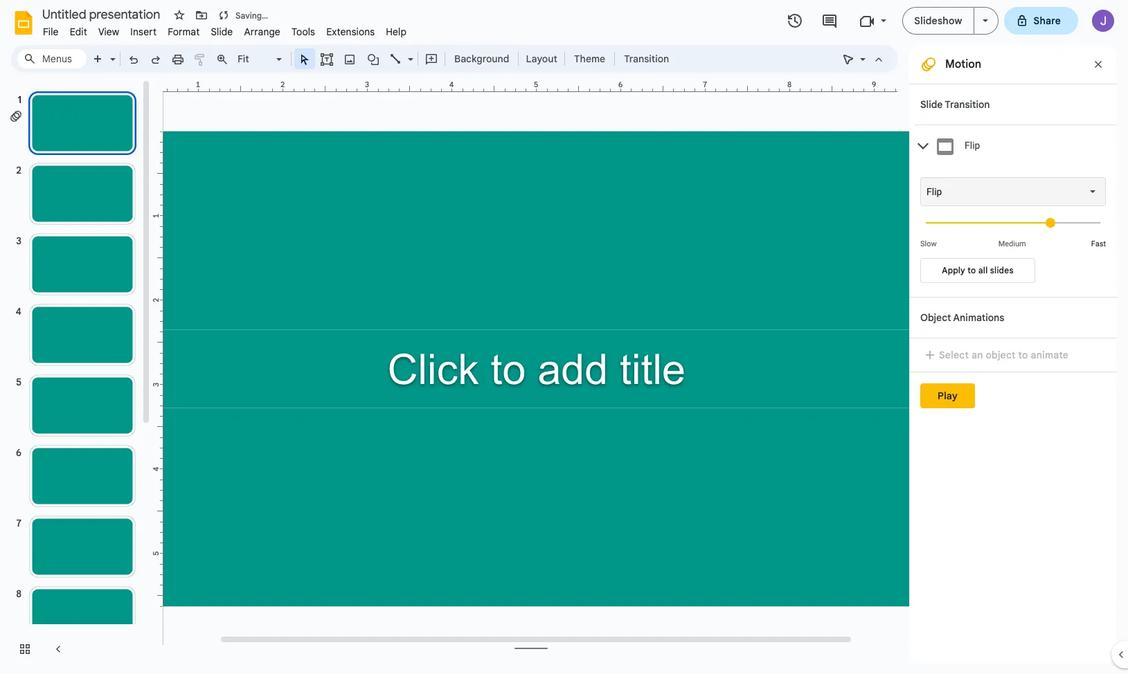 Task type: vqa. For each thing, say whether or not it's contained in the screenshot.
second Heading from the top of the page
no



Task type: locate. For each thing, give the bounding box(es) containing it.
transition button
[[618, 49, 676, 69]]

transition
[[624, 53, 670, 65], [945, 98, 990, 111]]

main toolbar
[[86, 49, 676, 69]]

1 horizontal spatial slide
[[921, 98, 943, 111]]

0 vertical spatial to
[[968, 265, 977, 276]]

object
[[986, 349, 1016, 362]]

file menu item
[[37, 24, 64, 40]]

play
[[938, 390, 958, 403]]

flip option
[[927, 185, 943, 199]]

slide
[[211, 26, 233, 38], [921, 98, 943, 111]]

0 vertical spatial transition
[[624, 53, 670, 65]]

layout button
[[522, 49, 562, 69]]

1 horizontal spatial to
[[1019, 349, 1029, 362]]

0 horizontal spatial transition
[[624, 53, 670, 65]]

transition inside the motion section
[[945, 98, 990, 111]]

Menus field
[[17, 49, 87, 69]]

0 vertical spatial flip
[[965, 140, 981, 151]]

flip tab
[[915, 125, 1118, 167]]

extensions menu item
[[321, 24, 381, 40]]

to right object at the bottom of page
[[1019, 349, 1029, 362]]

view
[[98, 26, 119, 38]]

0 vertical spatial slide
[[211, 26, 233, 38]]

1 vertical spatial flip
[[927, 186, 943, 197]]

0 horizontal spatial flip
[[927, 186, 943, 197]]

0 horizontal spatial slide
[[211, 26, 233, 38]]

to left all
[[968, 265, 977, 276]]

animate
[[1031, 349, 1069, 362]]

shape image
[[366, 49, 381, 69]]

slide inside the motion section
[[921, 98, 943, 111]]

1 vertical spatial transition
[[945, 98, 990, 111]]

saving… button
[[214, 6, 272, 25]]

apply to all slides
[[943, 265, 1014, 276]]

1 horizontal spatial flip
[[965, 140, 981, 151]]

slow button
[[921, 240, 937, 249]]

0 horizontal spatial to
[[968, 265, 977, 276]]

fast button
[[1092, 240, 1107, 249]]

slider
[[921, 206, 1107, 238]]

medium
[[999, 240, 1027, 249]]

layout
[[526, 53, 558, 65]]

share
[[1034, 15, 1062, 27]]

navigation
[[0, 78, 152, 675]]

flip up slow 'button' at top
[[927, 186, 943, 197]]

to
[[968, 265, 977, 276], [1019, 349, 1029, 362]]

an
[[972, 349, 984, 362]]

slide inside menu item
[[211, 26, 233, 38]]

play button
[[921, 384, 976, 409]]

flip
[[965, 140, 981, 151], [927, 186, 943, 197]]

select an object to animate button
[[921, 347, 1078, 364]]

theme
[[574, 53, 606, 65]]

presentation options image
[[983, 19, 988, 22]]

tools menu item
[[286, 24, 321, 40]]

duration element
[[921, 206, 1107, 249]]

transition right theme button
[[624, 53, 670, 65]]

menu bar containing file
[[37, 18, 412, 41]]

1 horizontal spatial transition
[[945, 98, 990, 111]]

slide for slide transition
[[921, 98, 943, 111]]

slides
[[991, 265, 1014, 276]]

transition down motion at the top right of page
[[945, 98, 990, 111]]

help
[[386, 26, 407, 38]]

animations
[[954, 312, 1005, 324]]

flip tab panel
[[915, 167, 1118, 297]]

help menu item
[[381, 24, 412, 40]]

Star checkbox
[[170, 6, 189, 25]]

flip down slide transition
[[965, 140, 981, 151]]

share button
[[1004, 7, 1079, 35]]

navigation inside motion application
[[0, 78, 152, 675]]

menu bar
[[37, 18, 412, 41]]

slider inside flip tab panel
[[921, 206, 1107, 238]]

1 vertical spatial slide
[[921, 98, 943, 111]]

medium button
[[982, 240, 1043, 249]]

object
[[921, 312, 952, 324]]

motion section
[[910, 45, 1118, 664]]

fast
[[1092, 240, 1107, 249]]



Task type: describe. For each thing, give the bounding box(es) containing it.
theme button
[[568, 49, 612, 69]]

arrange menu item
[[239, 24, 286, 40]]

slideshow
[[915, 15, 963, 27]]

tools
[[292, 26, 315, 38]]

transition inside button
[[624, 53, 670, 65]]

motion application
[[0, 0, 1129, 675]]

edit
[[70, 26, 87, 38]]

new slide with layout image
[[107, 50, 116, 55]]

slideshow button
[[903, 7, 975, 35]]

to inside flip tab panel
[[968, 265, 977, 276]]

flip inside tab
[[965, 140, 981, 151]]

select line image
[[405, 50, 414, 55]]

format
[[168, 26, 200, 38]]

Zoom text field
[[236, 49, 274, 69]]

slide for slide
[[211, 26, 233, 38]]

1 vertical spatial to
[[1019, 349, 1029, 362]]

edit menu item
[[64, 24, 93, 40]]

Rename text field
[[37, 6, 168, 22]]

select
[[940, 349, 969, 362]]

flip inside list box
[[927, 186, 943, 197]]

select an object to animate
[[940, 349, 1069, 362]]

slide transition
[[921, 98, 990, 111]]

insert menu item
[[125, 24, 162, 40]]

menu bar inside menu bar banner
[[37, 18, 412, 41]]

all
[[979, 265, 988, 276]]

extensions
[[326, 26, 375, 38]]

arrange
[[244, 26, 281, 38]]

view menu item
[[93, 24, 125, 40]]

insert image image
[[342, 49, 358, 69]]

slow
[[921, 240, 937, 249]]

file
[[43, 26, 59, 38]]

object animations
[[921, 312, 1005, 324]]

Zoom field
[[234, 49, 288, 69]]

background button
[[448, 49, 516, 69]]

mode and view toolbar
[[838, 45, 890, 73]]

motion
[[946, 58, 982, 71]]

slide menu item
[[205, 24, 239, 40]]

insert
[[130, 26, 157, 38]]

menu bar banner
[[0, 0, 1129, 675]]

apply to all slides button
[[921, 258, 1036, 283]]

apply
[[943, 265, 966, 276]]

saving…
[[236, 10, 268, 20]]

background
[[455, 53, 510, 65]]

flip list box
[[921, 177, 1107, 206]]

format menu item
[[162, 24, 205, 40]]



